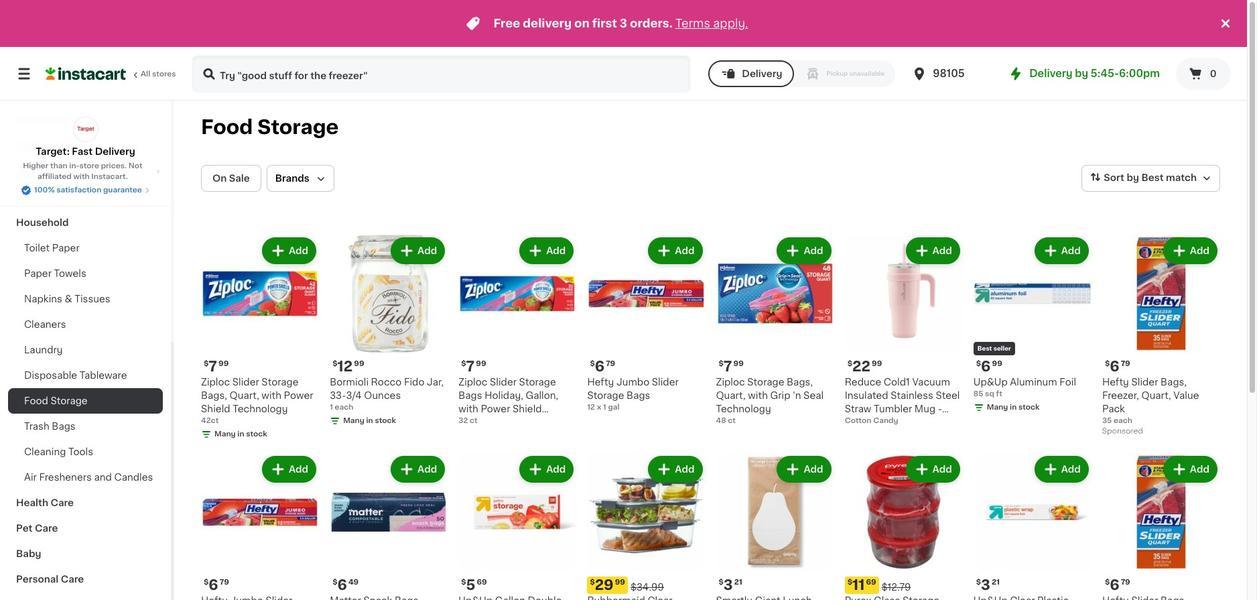Task type: vqa. For each thing, say whether or not it's contained in the screenshot.
Paper Towels link
yes



Task type: locate. For each thing, give the bounding box(es) containing it.
shield up 42ct
[[201, 404, 230, 414]]

35
[[1103, 417, 1113, 425]]

0 horizontal spatial in
[[238, 431, 244, 438]]

1 horizontal spatial stock
[[375, 417, 396, 425]]

personal care link
[[8, 567, 163, 592]]

each inside hefty slider bags, freezer, quart, value pack 35 each
[[1115, 417, 1133, 425]]

0 vertical spatial 12
[[338, 360, 353, 374]]

$ 7 99 for ziploc slider storage bags holiday, gallon, with power shield technology
[[462, 360, 487, 374]]

target: fast delivery
[[36, 147, 135, 156]]

1 horizontal spatial many in stock
[[343, 417, 396, 425]]

stock for 6
[[1019, 404, 1040, 411]]

higher than in-store prices. not affiliated with instacart. link
[[11, 161, 160, 182]]

2 horizontal spatial ziploc
[[717, 378, 745, 387]]

2 horizontal spatial $ 7 99
[[719, 360, 744, 374]]

69 for 5
[[477, 579, 487, 586]]

product group containing 5
[[459, 453, 577, 600]]

3 $ 7 99 from the left
[[719, 360, 744, 374]]

$ 7 99 up ziploc storage bags, quart, with grip 'n seal technology 48 ct
[[719, 360, 744, 374]]

ziploc up 42ct
[[201, 378, 230, 387]]

7 for ziploc storage bags, quart, with grip 'n seal technology
[[724, 360, 733, 374]]

food up 'on sale' button
[[201, 117, 253, 137]]

quart, inside ziploc storage bags, quart, with grip 'n seal technology 48 ct
[[717, 391, 746, 400]]

many for 6
[[988, 404, 1009, 411]]

99 up ziploc slider storage bags, quart, with power shield technology 42ct
[[219, 360, 229, 368]]

baby
[[16, 549, 41, 559]]

1 horizontal spatial 1
[[604, 404, 607, 411]]

value
[[1174, 391, 1200, 400]]

health care
[[16, 498, 74, 508]]

3 7 from the left
[[724, 360, 733, 374]]

stock down ounces
[[375, 417, 396, 425]]

$ 7 99 up ziploc slider storage bags, quart, with power shield technology 42ct
[[204, 360, 229, 374]]

2 69 from the left
[[867, 579, 877, 586]]

paper towels link
[[8, 261, 163, 286]]

1 inside hefty jumbo slider storage bags 12 x 1 gal
[[604, 404, 607, 411]]

each up sponsored badge image
[[1115, 417, 1133, 425]]

& left tissues
[[65, 294, 72, 304]]

99 inside $ 22 99
[[872, 360, 883, 368]]

0 horizontal spatial each
[[335, 404, 354, 411]]

& inside soda & water "link"
[[43, 116, 51, 125]]

0 horizontal spatial &
[[43, 116, 51, 125]]

best left match
[[1142, 173, 1164, 183]]

0 horizontal spatial 69
[[477, 579, 487, 586]]

brands button
[[267, 165, 334, 192]]

85
[[974, 390, 984, 398]]

0 vertical spatial food
[[201, 117, 253, 137]]

0 horizontal spatial food
[[24, 396, 48, 406]]

1 vertical spatial paper
[[24, 269, 52, 278]]

2 horizontal spatial in
[[1011, 404, 1017, 411]]

1 shield from the left
[[201, 404, 230, 414]]

1 $ 7 99 from the left
[[204, 360, 229, 374]]

99 right 29
[[615, 579, 626, 586]]

many down 3/4
[[343, 417, 365, 425]]

delivery by 5:45-6:00pm
[[1030, 68, 1161, 78]]

99 inside $ 6 99
[[993, 360, 1003, 368]]

1 horizontal spatial delivery
[[743, 69, 783, 78]]

ziploc for quart,
[[717, 378, 745, 387]]

0 vertical spatial in
[[1011, 404, 1017, 411]]

1 horizontal spatial by
[[1128, 173, 1140, 183]]

many down ft
[[988, 404, 1009, 411]]

0 vertical spatial care
[[51, 498, 74, 508]]

1 $ 3 21 from the left
[[719, 578, 743, 592]]

0 horizontal spatial delivery
[[95, 147, 135, 156]]

1 slider from the left
[[233, 378, 259, 387]]

1 horizontal spatial many
[[343, 417, 365, 425]]

with up 32 ct
[[459, 404, 479, 414]]

1 horizontal spatial in
[[366, 417, 373, 425]]

1 horizontal spatial 7
[[466, 360, 475, 374]]

many in stock for 12
[[343, 417, 396, 425]]

99 for ziploc slider storage bags, quart, with power shield technology
[[219, 360, 229, 368]]

with left 33-
[[262, 391, 282, 400]]

with left grip
[[749, 391, 768, 400]]

slider for bags
[[490, 378, 517, 387]]

care right pet
[[35, 524, 58, 533]]

2 vertical spatial many
[[215, 431, 236, 438]]

1 horizontal spatial shield
[[513, 404, 542, 414]]

0 vertical spatial each
[[335, 404, 354, 411]]

1 vertical spatial food
[[24, 396, 48, 406]]

by left 5:45-
[[1076, 68, 1089, 78]]

0 horizontal spatial ziploc
[[201, 378, 230, 387]]

bags, for 7
[[787, 378, 813, 387]]

power down holiday, on the bottom left of page
[[481, 404, 511, 414]]

2 7 from the left
[[466, 360, 475, 374]]

delivery down the apply.
[[743, 69, 783, 78]]

1 horizontal spatial 21
[[992, 579, 1001, 586]]

by
[[1076, 68, 1089, 78], [1128, 173, 1140, 183]]

affiliated
[[38, 173, 72, 180]]

cotton inside the reduce cold1 vacuum insulated stainless steel straw tumbler mug - cotton candy
[[845, 418, 878, 427]]

best left the 'seller'
[[978, 345, 993, 351]]

2 hefty from the left
[[1103, 378, 1130, 387]]

99 up bormioli
[[354, 360, 365, 368]]

0 vertical spatial &
[[43, 116, 51, 125]]

quart, inside hefty slider bags, freezer, quart, value pack 35 each
[[1142, 391, 1172, 400]]

storage
[[258, 117, 339, 137], [262, 378, 299, 387], [519, 378, 556, 387], [748, 378, 785, 387], [588, 391, 625, 400], [51, 396, 88, 406]]

49
[[349, 579, 359, 586]]

1 vertical spatial care
[[35, 524, 58, 533]]

2 horizontal spatial technology
[[717, 404, 772, 414]]

1 vertical spatial many
[[343, 417, 365, 425]]

care down fresheners at bottom left
[[51, 498, 74, 508]]

laundry
[[24, 345, 63, 355]]

4 slider from the left
[[1132, 378, 1159, 387]]

straw
[[845, 404, 872, 414]]

0 vertical spatial food storage
[[201, 117, 339, 137]]

0 vertical spatial stock
[[1019, 404, 1040, 411]]

1 vertical spatial stock
[[375, 417, 396, 425]]

many down 42ct
[[215, 431, 236, 438]]

ct right the 48
[[728, 417, 736, 425]]

sports drinks link
[[8, 159, 163, 184]]

seller
[[994, 345, 1012, 351]]

2 horizontal spatial many in stock
[[988, 404, 1040, 411]]

3 ziploc from the left
[[717, 378, 745, 387]]

stainless
[[891, 391, 934, 400]]

12 left x
[[588, 404, 596, 411]]

2 horizontal spatial quart,
[[1142, 391, 1172, 400]]

1 vertical spatial by
[[1128, 173, 1140, 183]]

instacart logo image
[[46, 66, 126, 82]]

0 horizontal spatial $ 3 21
[[719, 578, 743, 592]]

$ 7 99 up holiday, on the bottom left of page
[[462, 360, 487, 374]]

1 horizontal spatial each
[[1115, 417, 1133, 425]]

bags, inside hefty slider bags, freezer, quart, value pack 35 each
[[1161, 378, 1188, 387]]

in-
[[69, 162, 79, 170]]

99 right 22
[[872, 360, 883, 368]]

1 horizontal spatial power
[[481, 404, 511, 414]]

1 vertical spatial food storage
[[24, 396, 88, 406]]

ziploc inside ziploc slider storage bags, quart, with power shield technology 42ct
[[201, 378, 230, 387]]

shield down gallon,
[[513, 404, 542, 414]]

bags inside 'link'
[[52, 422, 76, 431]]

$ 7 99 for ziploc storage bags, quart, with grip 'n seal technology
[[719, 360, 744, 374]]

0 horizontal spatial 7
[[209, 360, 217, 374]]

bags down jumbo
[[627, 391, 651, 400]]

slider inside ziploc slider storage bags, quart, with power shield technology 42ct
[[233, 378, 259, 387]]

1 horizontal spatial bags,
[[787, 378, 813, 387]]

1 right x
[[604, 404, 607, 411]]

best inside field
[[1142, 173, 1164, 183]]

1 ct from the left
[[470, 417, 478, 425]]

$ 7 99 for ziploc slider storage bags, quart, with power shield technology
[[204, 360, 229, 374]]

$ inside $ 5 69
[[462, 579, 466, 586]]

bags up 32 ct
[[459, 391, 483, 400]]

slider inside ziploc slider storage bags holiday, gallon, with power shield technology
[[490, 378, 517, 387]]

paper up "towels"
[[52, 243, 80, 253]]

12 inside hefty jumbo slider storage bags 12 x 1 gal
[[588, 404, 596, 411]]

0 horizontal spatial by
[[1076, 68, 1089, 78]]

1 horizontal spatial 69
[[867, 579, 877, 586]]

ziploc inside ziploc slider storage bags holiday, gallon, with power shield technology
[[459, 378, 488, 387]]

1 vertical spatial each
[[1115, 417, 1133, 425]]

bags inside hefty jumbo slider storage bags 12 x 1 gal
[[627, 391, 651, 400]]

7 for ziploc slider storage bags, quart, with power shield technology
[[209, 360, 217, 374]]

disposable tableware link
[[8, 363, 163, 388]]

in down ziploc slider storage bags, quart, with power shield technology 42ct
[[238, 431, 244, 438]]

bags, up 42ct
[[201, 391, 227, 400]]

x
[[597, 404, 602, 411]]

0 vertical spatial many in stock
[[988, 404, 1040, 411]]

2 horizontal spatial 7
[[724, 360, 733, 374]]

with down 'in-'
[[73, 173, 90, 180]]

product group containing 22
[[845, 235, 963, 427]]

100% satisfaction guarantee
[[34, 186, 142, 194]]

water
[[53, 116, 82, 125]]

7 up 42ct
[[209, 360, 217, 374]]

ziploc inside ziploc storage bags, quart, with grip 'n seal technology 48 ct
[[717, 378, 745, 387]]

5
[[466, 578, 476, 592]]

$ 12 99
[[333, 360, 365, 374]]

69 inside $ 11 69
[[867, 579, 877, 586]]

quart, for freezer,
[[1142, 391, 1172, 400]]

technology inside ziploc slider storage bags holiday, gallon, with power shield technology
[[459, 418, 514, 427]]

tumbler
[[874, 404, 913, 414]]

shield inside ziploc slider storage bags holiday, gallon, with power shield technology
[[513, 404, 542, 414]]

2 cotton from the top
[[845, 418, 878, 427]]

stock down up&up aluminum foil 85 sq ft
[[1019, 404, 1040, 411]]

bags up cleaning tools
[[52, 422, 76, 431]]

1 ziploc from the left
[[201, 378, 230, 387]]

1 horizontal spatial hefty
[[1103, 378, 1130, 387]]

$ inside $ 22 99
[[848, 360, 853, 368]]

paper down toilet
[[24, 269, 52, 278]]

ounces
[[364, 391, 401, 400]]

satisfaction
[[56, 186, 101, 194]]

delivery for delivery by 5:45-6:00pm
[[1030, 68, 1073, 78]]

1 horizontal spatial $ 7 99
[[462, 360, 487, 374]]

$ 6 99
[[977, 360, 1003, 374]]

by right sort
[[1128, 173, 1140, 183]]

99 up ziploc storage bags, quart, with grip 'n seal technology 48 ct
[[734, 360, 744, 368]]

orders.
[[630, 18, 673, 29]]

apply.
[[714, 18, 749, 29]]

many in stock down 42ct
[[215, 431, 267, 438]]

with inside ziploc storage bags, quart, with grip 'n seal technology 48 ct
[[749, 391, 768, 400]]

3 quart, from the left
[[1142, 391, 1172, 400]]

delivery up prices.
[[95, 147, 135, 156]]

delivery inside button
[[743, 69, 783, 78]]

grip
[[771, 391, 791, 400]]

$ 6 49
[[333, 578, 359, 592]]

toilet paper
[[24, 243, 80, 253]]

100%
[[34, 186, 55, 194]]

'n
[[793, 391, 802, 400]]

0 horizontal spatial food storage
[[24, 396, 88, 406]]

with inside higher than in-store prices. not affiliated with instacart.
[[73, 173, 90, 180]]

terms apply. link
[[676, 18, 749, 29]]

1 vertical spatial 12
[[588, 404, 596, 411]]

gal
[[608, 404, 620, 411]]

69 inside $ 5 69
[[477, 579, 487, 586]]

& right soda
[[43, 116, 51, 125]]

1 vertical spatial in
[[366, 417, 373, 425]]

1 vertical spatial best
[[978, 345, 993, 351]]

hefty inside hefty jumbo slider storage bags 12 x 1 gal
[[588, 378, 615, 387]]

2 vertical spatial stock
[[246, 431, 267, 438]]

2 horizontal spatial bags
[[627, 391, 651, 400]]

1 for 12
[[604, 404, 607, 411]]

1 inside bormioli rocco fido jar, 33-3/4 ounces 1 each
[[330, 404, 333, 411]]

1 horizontal spatial paper
[[52, 243, 80, 253]]

2 vertical spatial in
[[238, 431, 244, 438]]

2 ct from the left
[[728, 417, 736, 425]]

0 horizontal spatial paper
[[24, 269, 52, 278]]

1 horizontal spatial ziploc
[[459, 378, 488, 387]]

0 horizontal spatial 3
[[620, 18, 628, 29]]

household
[[16, 218, 69, 227]]

cleaning
[[24, 447, 66, 457]]

0 horizontal spatial best
[[978, 345, 993, 351]]

by for delivery
[[1076, 68, 1089, 78]]

in down up&up aluminum foil 85 sq ft
[[1011, 404, 1017, 411]]

care for health care
[[51, 498, 74, 508]]

1 horizontal spatial 12
[[588, 404, 596, 411]]

many in stock
[[988, 404, 1040, 411], [343, 417, 396, 425], [215, 431, 267, 438]]

ct inside ziploc storage bags, quart, with grip 'n seal technology 48 ct
[[728, 417, 736, 425]]

0 horizontal spatial bags
[[52, 422, 76, 431]]

free delivery on first 3 orders. terms apply.
[[494, 18, 749, 29]]

1 1 from the left
[[330, 404, 333, 411]]

1 horizontal spatial bags
[[459, 391, 483, 400]]

ziploc for bags
[[459, 378, 488, 387]]

99 inside $ 12 99
[[354, 360, 365, 368]]

ct right 32
[[470, 417, 478, 425]]

bags
[[459, 391, 483, 400], [627, 391, 651, 400], [52, 422, 76, 431]]

each inside bormioli rocco fido jar, 33-3/4 ounces 1 each
[[335, 404, 354, 411]]

pet care link
[[8, 516, 163, 541]]

1 7 from the left
[[209, 360, 217, 374]]

hefty inside hefty slider bags, freezer, quart, value pack 35 each
[[1103, 378, 1130, 387]]

2 $ 7 99 from the left
[[462, 360, 487, 374]]

each down 33-
[[335, 404, 354, 411]]

food up trash
[[24, 396, 48, 406]]

and
[[94, 473, 112, 482]]

technology inside ziploc slider storage bags, quart, with power shield technology 42ct
[[233, 404, 288, 414]]

higher than in-store prices. not affiliated with instacart.
[[23, 162, 143, 180]]

0 vertical spatial by
[[1076, 68, 1089, 78]]

with inside ziploc slider storage bags holiday, gallon, with power shield technology
[[459, 404, 479, 414]]

bags, up "'n"
[[787, 378, 813, 387]]

limited time offer region
[[0, 0, 1218, 47]]

power left 33-
[[284, 391, 314, 400]]

in down ounces
[[366, 417, 373, 425]]

0 horizontal spatial shield
[[201, 404, 230, 414]]

food storage down disposable at bottom left
[[24, 396, 88, 406]]

many in stock down ounces
[[343, 417, 396, 425]]

soda
[[16, 116, 41, 125]]

food storage inside 'link'
[[24, 396, 88, 406]]

0 horizontal spatial $ 7 99
[[204, 360, 229, 374]]

$12.79
[[882, 583, 912, 592]]

2 horizontal spatial &
[[65, 294, 72, 304]]

each
[[335, 404, 354, 411], [1115, 417, 1133, 425]]

stock for 12
[[375, 417, 396, 425]]

99 down best seller
[[993, 360, 1003, 368]]

sort
[[1105, 173, 1125, 183]]

best seller
[[978, 345, 1012, 351]]

& left tea
[[52, 141, 60, 151]]

7
[[209, 360, 217, 374], [466, 360, 475, 374], [724, 360, 733, 374]]

bags, up value
[[1161, 378, 1188, 387]]

1 horizontal spatial ct
[[728, 417, 736, 425]]

2 slider from the left
[[490, 378, 517, 387]]

0 vertical spatial many
[[988, 404, 1009, 411]]

quart, inside ziploc slider storage bags, quart, with power shield technology 42ct
[[230, 391, 259, 400]]

stock down ziploc slider storage bags, quart, with power shield technology 42ct
[[246, 431, 267, 438]]

ziploc up holiday, on the bottom left of page
[[459, 378, 488, 387]]

2 horizontal spatial many
[[988, 404, 1009, 411]]

0 horizontal spatial many
[[215, 431, 236, 438]]

2 horizontal spatial delivery
[[1030, 68, 1073, 78]]

ziploc up the 48
[[717, 378, 745, 387]]

by inside field
[[1128, 173, 1140, 183]]

2 vertical spatial care
[[61, 575, 84, 584]]

1 down 33-
[[330, 404, 333, 411]]

best
[[1142, 173, 1164, 183], [978, 345, 993, 351]]

0 horizontal spatial 21
[[735, 579, 743, 586]]

service type group
[[709, 60, 896, 87]]

1
[[330, 404, 333, 411], [604, 404, 607, 411]]

0 horizontal spatial quart,
[[230, 391, 259, 400]]

hefty up x
[[588, 378, 615, 387]]

& inside coffee & tea link
[[52, 141, 60, 151]]

many in stock down ft
[[988, 404, 1040, 411]]

with
[[73, 173, 90, 180], [262, 391, 282, 400], [749, 391, 768, 400], [459, 404, 479, 414]]

0 horizontal spatial stock
[[246, 431, 267, 438]]

2 horizontal spatial 3
[[982, 578, 991, 592]]

slider inside hefty slider bags, freezer, quart, value pack 35 each
[[1132, 378, 1159, 387]]

79
[[606, 360, 616, 368], [1122, 360, 1131, 368], [220, 579, 229, 586], [1122, 579, 1131, 586]]

target: fast delivery logo image
[[73, 117, 98, 142]]

reduce cold1 vacuum insulated stainless steel straw tumbler mug - cotton candy
[[845, 378, 961, 427]]

1 cotton from the top
[[845, 417, 872, 425]]

1 horizontal spatial technology
[[459, 418, 514, 427]]

2 horizontal spatial stock
[[1019, 404, 1040, 411]]

food storage up "brands"
[[201, 117, 339, 137]]

quart, for bags,
[[230, 391, 259, 400]]

99 for reduce cold1 vacuum insulated stainless steel straw tumbler mug - cotton candy
[[872, 360, 883, 368]]

cleaning tools
[[24, 447, 93, 457]]

0 horizontal spatial 12
[[338, 360, 353, 374]]

0 vertical spatial best
[[1142, 173, 1164, 183]]

2 vertical spatial many in stock
[[215, 431, 267, 438]]

many in stock for 6
[[988, 404, 1040, 411]]

1 quart, from the left
[[230, 391, 259, 400]]

69 right 11
[[867, 579, 877, 586]]

disposable
[[24, 371, 77, 380]]

12 up bormioli
[[338, 360, 353, 374]]

delivery by 5:45-6:00pm link
[[1009, 66, 1161, 82]]

1 horizontal spatial &
[[52, 141, 60, 151]]

3 slider from the left
[[652, 378, 679, 387]]

many
[[988, 404, 1009, 411], [343, 417, 365, 425], [215, 431, 236, 438]]

bags, inside ziploc storage bags, quart, with grip 'n seal technology 48 ct
[[787, 378, 813, 387]]

$ 7 99
[[204, 360, 229, 374], [462, 360, 487, 374], [719, 360, 744, 374]]

1 vertical spatial power
[[481, 404, 511, 414]]

product group containing 12
[[330, 235, 448, 429]]

7 up ziploc storage bags, quart, with grip 'n seal technology 48 ct
[[724, 360, 733, 374]]

hefty up the 'freezer,'
[[1103, 378, 1130, 387]]

42ct
[[201, 417, 219, 425]]

ziploc for bags,
[[201, 378, 230, 387]]

each for pack
[[1115, 417, 1133, 425]]

99 up holiday, on the bottom left of page
[[476, 360, 487, 368]]

delivery left 5:45-
[[1030, 68, 1073, 78]]

1 69 from the left
[[477, 579, 487, 586]]

2 1 from the left
[[604, 404, 607, 411]]

None search field
[[192, 55, 692, 93]]

$ inside $ 11 69
[[848, 579, 853, 586]]

personal
[[16, 575, 58, 584]]

1 horizontal spatial $ 3 21
[[977, 578, 1001, 592]]

first
[[593, 18, 618, 29]]

target:
[[36, 147, 70, 156]]

0 vertical spatial paper
[[52, 243, 80, 253]]

2 quart, from the left
[[717, 391, 746, 400]]

69 right 5
[[477, 579, 487, 586]]

2 vertical spatial &
[[65, 294, 72, 304]]

coffee
[[16, 141, 49, 151]]

cotton
[[845, 417, 872, 425], [845, 418, 878, 427]]

99 for up&up aluminum foil
[[993, 360, 1003, 368]]

99 inside $ 29 99
[[615, 579, 626, 586]]

air fresheners and candles
[[24, 473, 153, 482]]

0 horizontal spatial hefty
[[588, 378, 615, 387]]

store
[[79, 162, 99, 170]]

technology inside ziploc storage bags, quart, with grip 'n seal technology 48 ct
[[717, 404, 772, 414]]

0 horizontal spatial power
[[284, 391, 314, 400]]

2 horizontal spatial bags,
[[1161, 378, 1188, 387]]

7 up ziploc slider storage bags holiday, gallon, with power shield technology
[[466, 360, 475, 374]]

Best match Sort by field
[[1082, 165, 1221, 192]]

0 horizontal spatial bags,
[[201, 391, 227, 400]]

product group
[[201, 235, 319, 443], [330, 235, 448, 429], [459, 235, 577, 427], [588, 235, 706, 413], [717, 235, 835, 427], [845, 235, 963, 427], [974, 235, 1092, 416], [1103, 235, 1221, 439], [201, 453, 319, 600], [330, 453, 448, 600], [459, 453, 577, 600], [588, 453, 706, 600], [717, 453, 835, 600], [845, 453, 963, 600], [974, 453, 1092, 600], [1103, 453, 1221, 600]]

care for pet care
[[35, 524, 58, 533]]

all stores
[[141, 70, 176, 78]]

care down baby 'link'
[[61, 575, 84, 584]]

2 ziploc from the left
[[459, 378, 488, 387]]

1 vertical spatial many in stock
[[343, 417, 396, 425]]

storage inside ziploc slider storage bags holiday, gallon, with power shield technology
[[519, 378, 556, 387]]

33-
[[330, 391, 346, 400]]

care for personal care
[[61, 575, 84, 584]]

2 shield from the left
[[513, 404, 542, 414]]

prices.
[[101, 162, 127, 170]]

higher
[[23, 162, 49, 170]]

1 hefty from the left
[[588, 378, 615, 387]]

0 horizontal spatial many in stock
[[215, 431, 267, 438]]

& inside napkins & tissues link
[[65, 294, 72, 304]]

$ inside $ 6 99
[[977, 360, 982, 368]]

0 vertical spatial power
[[284, 391, 314, 400]]



Task type: describe. For each thing, give the bounding box(es) containing it.
napkins & tissues link
[[8, 286, 163, 312]]

coffee & tea
[[16, 141, 79, 151]]

pantry
[[16, 192, 48, 202]]

candy inside the reduce cold1 vacuum insulated stainless steel straw tumbler mug - cotton candy
[[881, 418, 912, 427]]

not
[[129, 162, 143, 170]]

sq
[[986, 390, 995, 398]]

vacuum
[[913, 378, 951, 387]]

1 horizontal spatial food
[[201, 117, 253, 137]]

technology for quart,
[[233, 404, 288, 414]]

bormioli
[[330, 378, 369, 387]]

on
[[213, 174, 227, 183]]

tableware
[[80, 371, 127, 380]]

bags, inside ziploc slider storage bags, quart, with power shield technology 42ct
[[201, 391, 227, 400]]

power inside ziploc slider storage bags holiday, gallon, with power shield technology
[[481, 404, 511, 414]]

cleaners
[[24, 320, 66, 329]]

$ 11 69
[[848, 578, 877, 592]]

$29.99 original price: $34.99 element
[[588, 577, 706, 594]]

product group containing 29
[[588, 453, 706, 600]]

best for best match
[[1142, 173, 1164, 183]]

0
[[1211, 69, 1218, 78]]

48
[[717, 417, 727, 425]]

storage inside 'link'
[[51, 396, 88, 406]]

bags inside ziploc slider storage bags holiday, gallon, with power shield technology
[[459, 391, 483, 400]]

sponsored badge image
[[1103, 428, 1144, 435]]

health
[[16, 498, 48, 508]]

cotton candy
[[845, 417, 899, 425]]

jumbo
[[617, 378, 650, 387]]

best match
[[1142, 173, 1198, 183]]

toilet
[[24, 243, 50, 253]]

on sale button
[[201, 165, 261, 192]]

$34.99
[[631, 583, 665, 592]]

tissues
[[75, 294, 110, 304]]

pack
[[1103, 404, 1126, 414]]

baby link
[[8, 541, 163, 567]]

fido
[[404, 378, 425, 387]]

juice
[[16, 91, 43, 100]]

& for soda
[[43, 116, 51, 125]]

toilet paper link
[[8, 235, 163, 261]]

& for napkins
[[65, 294, 72, 304]]

up&up
[[974, 378, 1008, 387]]

hefty for hefty jumbo slider storage bags
[[588, 378, 615, 387]]

delivery for delivery
[[743, 69, 783, 78]]

coffee & tea link
[[8, 133, 163, 159]]

1 horizontal spatial food storage
[[201, 117, 339, 137]]

many for 12
[[343, 417, 365, 425]]

instacart.
[[91, 173, 128, 180]]

3/4
[[346, 391, 362, 400]]

air
[[24, 473, 37, 482]]

bags, for 6
[[1161, 378, 1188, 387]]

stock for 7
[[246, 431, 267, 438]]

gallon,
[[526, 391, 559, 400]]

best for best seller
[[978, 345, 993, 351]]

$11.69 original price: $12.79 element
[[845, 577, 963, 594]]

tools
[[68, 447, 93, 457]]

many in stock for 7
[[215, 431, 267, 438]]

$ inside $ 12 99
[[333, 360, 338, 368]]

storage inside ziploc slider storage bags, quart, with power shield technology 42ct
[[262, 378, 299, 387]]

free
[[494, 18, 521, 29]]

storage inside hefty jumbo slider storage bags 12 x 1 gal
[[588, 391, 625, 400]]

food inside 'link'
[[24, 396, 48, 406]]

7 for ziploc slider storage bags holiday, gallon, with power shield technology
[[466, 360, 475, 374]]

99 for ziploc storage bags, quart, with grip 'n seal technology
[[734, 360, 744, 368]]

1 horizontal spatial 3
[[724, 578, 733, 592]]

tea
[[62, 141, 79, 151]]

ziploc storage bags, quart, with grip 'n seal technology 48 ct
[[717, 378, 824, 425]]

& for coffee
[[52, 141, 60, 151]]

bormioli rocco fido jar, 33-3/4 ounces 1 each
[[330, 378, 444, 411]]

$ 22 99
[[848, 360, 883, 374]]

up&up aluminum foil 85 sq ft
[[974, 378, 1077, 398]]

100% satisfaction guarantee button
[[21, 182, 150, 196]]

juice link
[[8, 82, 163, 108]]

candles
[[114, 473, 153, 482]]

slider for bags,
[[233, 378, 259, 387]]

hefty for hefty slider bags, freezer, quart, value pack
[[1103, 378, 1130, 387]]

towels
[[54, 269, 86, 278]]

trash bags
[[24, 422, 76, 431]]

target: fast delivery link
[[36, 117, 135, 158]]

with inside ziploc slider storage bags, quart, with power shield technology 42ct
[[262, 391, 282, 400]]

health care link
[[8, 490, 163, 516]]

hefty jumbo slider storage bags 12 x 1 gal
[[588, 378, 679, 411]]

on
[[575, 18, 590, 29]]

food storage link
[[8, 388, 163, 414]]

steel
[[936, 391, 961, 400]]

98105 button
[[912, 55, 993, 93]]

2 21 from the left
[[992, 579, 1001, 586]]

storage inside ziploc storage bags, quart, with grip 'n seal technology 48 ct
[[748, 378, 785, 387]]

Search field
[[193, 56, 690, 91]]

in for 12
[[366, 417, 373, 425]]

99 for ziploc slider storage bags holiday, gallon, with power shield technology
[[476, 360, 487, 368]]

1 for 3/4
[[330, 404, 333, 411]]

3 inside limited time offer region
[[620, 18, 628, 29]]

slider for freezer,
[[1132, 378, 1159, 387]]

each for ounces
[[335, 404, 354, 411]]

rocco
[[371, 378, 402, 387]]

69 for 11
[[867, 579, 877, 586]]

household link
[[8, 210, 163, 235]]

pantry link
[[8, 184, 163, 210]]

-
[[939, 404, 943, 414]]

2 $ 3 21 from the left
[[977, 578, 1001, 592]]

99 for bormioli rocco fido jar, 33-3/4 ounces
[[354, 360, 365, 368]]

ziploc slider storage bags holiday, gallon, with power shield technology
[[459, 378, 559, 427]]

shield inside ziploc slider storage bags, quart, with power shield technology 42ct
[[201, 404, 230, 414]]

32 ct
[[459, 417, 478, 425]]

by for sort
[[1128, 173, 1140, 183]]

29
[[595, 578, 614, 592]]

$ inside $ 6 49
[[333, 579, 338, 586]]

jar,
[[427, 378, 444, 387]]

laundry link
[[8, 337, 163, 363]]

technology for with
[[717, 404, 772, 414]]

in for 7
[[238, 431, 244, 438]]

stores
[[152, 70, 176, 78]]

personal care
[[16, 575, 84, 584]]

brands
[[275, 174, 310, 183]]

1 21 from the left
[[735, 579, 743, 586]]

insulated
[[845, 391, 889, 400]]

22
[[853, 360, 871, 374]]

$ inside $ 29 99
[[590, 579, 595, 586]]

disposable tableware
[[24, 371, 127, 380]]

many for 7
[[215, 431, 236, 438]]

product group containing 11
[[845, 453, 963, 600]]

fresheners
[[39, 473, 92, 482]]

seal
[[804, 391, 824, 400]]

$ 5 69
[[462, 578, 487, 592]]

than
[[50, 162, 67, 170]]

slider inside hefty jumbo slider storage bags 12 x 1 gal
[[652, 378, 679, 387]]

in for 6
[[1011, 404, 1017, 411]]

terms
[[676, 18, 711, 29]]

soda & water
[[16, 116, 82, 125]]

power inside ziploc slider storage bags, quart, with power shield technology 42ct
[[284, 391, 314, 400]]

napkins
[[24, 294, 62, 304]]

6:00pm
[[1120, 68, 1161, 78]]



